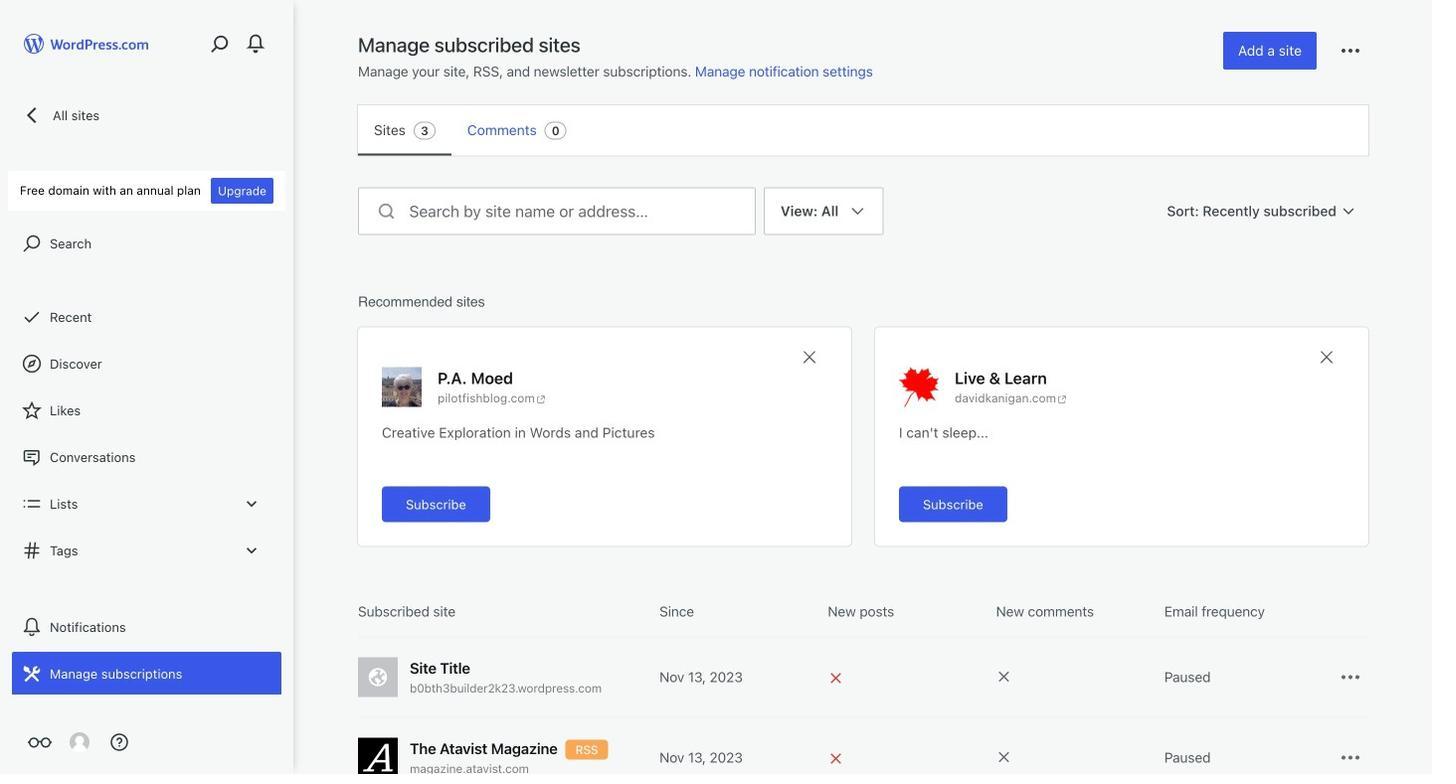 Task type: vqa. For each thing, say whether or not it's contained in the screenshot.
More information ICON
yes



Task type: locate. For each thing, give the bounding box(es) containing it.
dismiss this recommendation image
[[1317, 348, 1337, 367]]

None search field
[[358, 187, 756, 235]]

more actions image
[[1339, 746, 1362, 770]]

0 vertical spatial keyboard_arrow_down image
[[242, 494, 262, 514]]

1 row from the top
[[358, 602, 1368, 638]]

Search search field
[[409, 188, 755, 234]]

list item
[[1423, 70, 1432, 142], [1423, 173, 1432, 266], [1423, 266, 1432, 360], [1423, 360, 1432, 433]]

more actions image
[[1339, 666, 1362, 690]]

column header
[[358, 602, 651, 622], [659, 602, 820, 622], [828, 602, 988, 622], [996, 602, 1156, 622], [1164, 602, 1325, 622]]

1 vertical spatial keyboard_arrow_down image
[[242, 541, 262, 561]]

bob builder image
[[70, 733, 90, 753]]

dismiss this recommendation image
[[800, 348, 819, 367]]

table
[[358, 602, 1368, 775]]

main content
[[326, 32, 1400, 775]]

2 row from the top
[[358, 638, 1368, 719]]

more information image
[[996, 750, 1012, 766]]

keyboard_arrow_down image
[[242, 494, 262, 514], [242, 541, 262, 561]]

4 column header from the left
[[996, 602, 1156, 622]]

1 keyboard_arrow_down image from the top
[[242, 494, 262, 514]]

more image
[[1339, 39, 1362, 63]]

menu
[[358, 105, 1368, 156]]

cell
[[358, 658, 651, 698], [996, 665, 1156, 690], [828, 667, 988, 689], [1164, 668, 1325, 688], [358, 738, 651, 775], [828, 747, 988, 769], [1164, 748, 1325, 768]]

row
[[358, 602, 1368, 638], [358, 638, 1368, 719], [358, 719, 1368, 775]]

the atavist magazine image
[[358, 738, 398, 775]]



Task type: describe. For each thing, give the bounding box(es) containing it.
2 column header from the left
[[659, 602, 820, 622]]

3 column header from the left
[[828, 602, 988, 622]]

5 column header from the left
[[1164, 602, 1325, 622]]

2 list item from the top
[[1423, 173, 1432, 266]]

3 list item from the top
[[1423, 266, 1432, 360]]

1 column header from the left
[[358, 602, 651, 622]]

1 list item from the top
[[1423, 70, 1432, 142]]

3 row from the top
[[358, 719, 1368, 775]]

4 list item from the top
[[1423, 360, 1432, 433]]

2 keyboard_arrow_down image from the top
[[242, 541, 262, 561]]

reader image
[[28, 731, 52, 755]]



